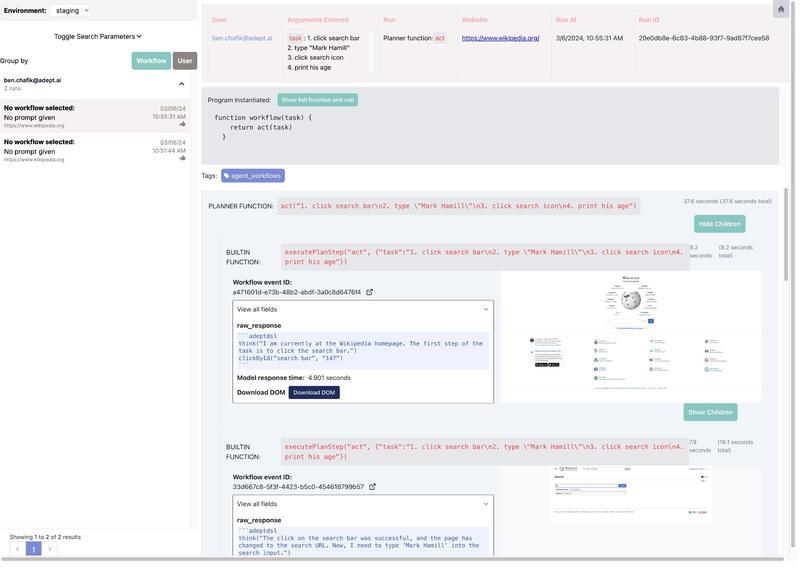 Task type: describe. For each thing, give the bounding box(es) containing it.
pagination element
[[10, 542, 58, 558]]



